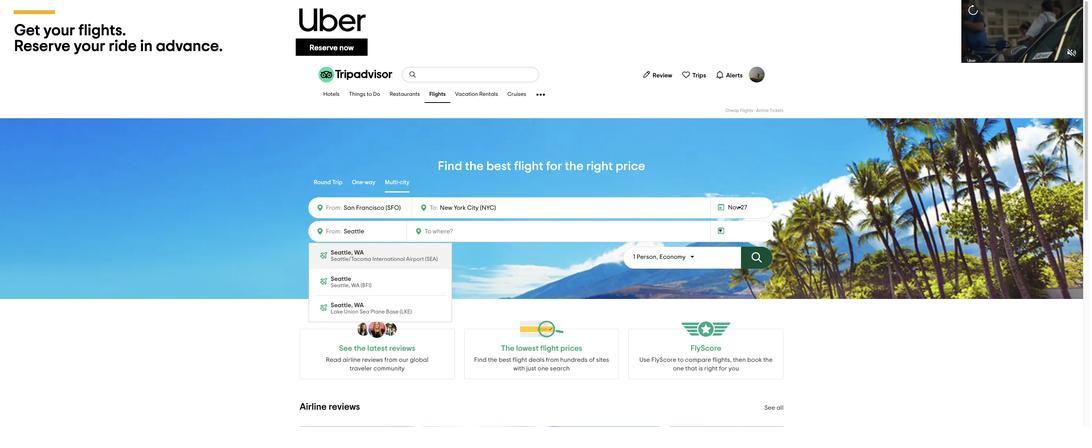 Task type: locate. For each thing, give the bounding box(es) containing it.
seattle, for seattle, wa seattle/tacoma international airport (sea)
[[331, 250, 353, 256]]

flights left vacation
[[430, 92, 446, 97]]

for you
[[719, 365, 739, 372]]

from: for 1st the from where? text box from the bottom of the page
[[326, 228, 342, 235]]

multi-city
[[385, 179, 410, 185]]

profile picture image
[[749, 67, 765, 83]]

flight left for
[[514, 160, 544, 172]]

seattle,
[[331, 250, 353, 256], [331, 283, 350, 288], [331, 302, 353, 308]]

all
[[777, 405, 784, 411]]

1 horizontal spatial airline
[[757, 108, 769, 113]]

2 vertical spatial reviews
[[329, 402, 360, 412]]

from:
[[326, 205, 342, 211], [326, 228, 342, 235]]

seattle, inside seattle, wa seattle/tacoma international airport (sea)
[[331, 250, 353, 256]]

plane
[[371, 309, 385, 315]]

1 vertical spatial from where? text field
[[342, 226, 402, 237]]

2 from where? text field from the top
[[342, 226, 402, 237]]

flights link
[[425, 86, 451, 103]]

union
[[344, 309, 359, 315]]

right inside use flyscore to compare flights, then book the one that is right for you
[[705, 365, 718, 372]]

1 seattle, from the top
[[331, 250, 353, 256]]

1 horizontal spatial from
[[546, 357, 559, 363]]

from up one search
[[546, 357, 559, 363]]

flights
[[430, 92, 446, 97], [740, 108, 753, 113]]

1 horizontal spatial flights
[[740, 108, 753, 113]]

flight for for
[[514, 160, 544, 172]]

base
[[386, 309, 399, 315]]

from left our
[[385, 357, 398, 363]]

things to do
[[349, 92, 380, 97]]

1 vertical spatial from:
[[326, 228, 342, 235]]

0 horizontal spatial from
[[385, 357, 398, 363]]

seattle, wa lake union sea plane base (lke)
[[331, 302, 412, 315]]

wa
[[354, 250, 364, 256], [351, 283, 360, 288], [354, 302, 364, 308]]

1 horizontal spatial right
[[705, 365, 718, 372]]

from where? text field up remove
[[342, 226, 402, 237]]

to up one
[[678, 357, 684, 363]]

add
[[326, 253, 337, 259]]

flights,
[[713, 357, 732, 363]]

0 vertical spatial to
[[367, 92, 372, 97]]

seattle, inside seattle, wa lake union sea plane base (lke)
[[331, 302, 353, 308]]

find the best flight deals from hundreds of sites with just one search
[[474, 357, 609, 372]]

advertisement region
[[0, 0, 1084, 63]]

from: down round trip link
[[326, 205, 342, 211]]

from where? text field down 'way'
[[342, 202, 407, 213]]

1 vertical spatial find
[[474, 357, 487, 363]]

from inside read airline reviews from our global traveler community
[[385, 357, 398, 363]]

- remove
[[346, 249, 373, 262]]

0 vertical spatial wa
[[354, 250, 364, 256]]

1 from: from the top
[[326, 205, 342, 211]]

2 horizontal spatial reviews
[[389, 345, 416, 352]]

see up airline
[[339, 345, 352, 352]]

flights right the cheap
[[740, 108, 753, 113]]

lake
[[331, 309, 343, 315]]

seattle, inside seattle seattle, wa (bfi)
[[331, 283, 350, 288]]

hotels
[[323, 92, 340, 97]]

the
[[465, 160, 484, 172], [565, 160, 584, 172], [354, 345, 366, 352], [488, 357, 498, 363], [764, 357, 773, 363]]

to:
[[430, 205, 438, 211]]

0 vertical spatial airline
[[757, 108, 769, 113]]

with
[[514, 365, 525, 372]]

find the best flight for the right price
[[438, 160, 646, 172]]

wa inside seattle, wa lake union sea plane base (lke)
[[354, 302, 364, 308]]

- left remove
[[346, 249, 350, 262]]

wa up the 'sea'
[[354, 302, 364, 308]]

vacation rentals link
[[451, 86, 503, 103]]

airline
[[343, 357, 361, 363]]

0 horizontal spatial airline
[[300, 402, 327, 412]]

find inside find the best flight deals from hundreds of sites with just one search
[[474, 357, 487, 363]]

+
[[319, 251, 324, 261]]

- left tickets
[[754, 108, 756, 113]]

(sea)
[[425, 257, 438, 262]]

1 vertical spatial seattle,
[[331, 283, 350, 288]]

see left the all
[[765, 405, 776, 411]]

tickets
[[770, 108, 784, 113]]

reviews
[[389, 345, 416, 352], [362, 357, 383, 363], [329, 402, 360, 412]]

the inside use flyscore to compare flights, then book the one that is right for you
[[764, 357, 773, 363]]

then
[[733, 357, 746, 363]]

hundreds
[[561, 357, 588, 363]]

0 vertical spatial -
[[754, 108, 756, 113]]

None search field
[[403, 68, 539, 82]]

0 horizontal spatial to
[[367, 92, 372, 97]]

seattle, down seattle
[[331, 283, 350, 288]]

flyscore up one
[[652, 357, 677, 363]]

find for find the best flight deals from hundreds of sites with just one search
[[474, 357, 487, 363]]

economy
[[660, 254, 686, 260]]

tripadvisor image
[[319, 67, 393, 83]]

from
[[385, 357, 398, 363], [546, 357, 559, 363]]

from: up add
[[326, 228, 342, 235]]

round trip
[[314, 179, 343, 185]]

is
[[699, 365, 703, 372]]

one
[[673, 365, 684, 372]]

find for find the best flight for the right price
[[438, 160, 462, 172]]

seattle/tacoma
[[331, 257, 371, 262]]

1 horizontal spatial reviews
[[362, 357, 383, 363]]

0 horizontal spatial right
[[587, 160, 613, 172]]

0 vertical spatial see
[[339, 345, 352, 352]]

3 seattle, from the top
[[331, 302, 353, 308]]

wa left the (bfi)
[[351, 283, 360, 288]]

1
[[633, 254, 636, 260]]

international
[[373, 257, 405, 262]]

0 vertical spatial best
[[487, 160, 512, 172]]

27
[[741, 204, 748, 211]]

1 from from the left
[[385, 357, 398, 363]]

find
[[438, 160, 462, 172], [474, 357, 487, 363]]

wa inside seattle, wa seattle/tacoma international airport (sea)
[[354, 250, 364, 256]]

vacation rentals
[[455, 92, 498, 97]]

0 vertical spatial seattle,
[[331, 250, 353, 256]]

1 horizontal spatial see
[[765, 405, 776, 411]]

to left do
[[367, 92, 372, 97]]

to
[[367, 92, 372, 97], [678, 357, 684, 363]]

0 vertical spatial flight
[[514, 160, 544, 172]]

restaurants
[[390, 92, 420, 97]]

see
[[339, 345, 352, 352], [765, 405, 776, 411]]

0 horizontal spatial see
[[339, 345, 352, 352]]

one search
[[538, 365, 570, 372]]

sea
[[360, 309, 370, 315]]

,
[[657, 254, 658, 260]]

2 from: from the top
[[326, 228, 342, 235]]

0 vertical spatial from where? text field
[[342, 202, 407, 213]]

flight inside find the best flight deals from hundreds of sites with just one search
[[513, 357, 527, 363]]

1 vertical spatial reviews
[[362, 357, 383, 363]]

best inside find the best flight deals from hundreds of sites with just one search
[[499, 357, 512, 363]]

flight up with
[[513, 357, 527, 363]]

seattle, up lake
[[331, 302, 353, 308]]

from: for first the from where? text box from the top of the page
[[326, 205, 342, 211]]

1 vertical spatial wa
[[351, 283, 360, 288]]

0 vertical spatial find
[[438, 160, 462, 172]]

1 vertical spatial flyscore
[[652, 357, 677, 363]]

our
[[399, 357, 409, 363]]

1 horizontal spatial flyscore
[[691, 345, 722, 352]]

seattle, for seattle, wa lake union sea plane base (lke)
[[331, 302, 353, 308]]

seattle, wa seattle/tacoma international airport (sea)
[[331, 250, 438, 262]]

wa for seattle, wa seattle/tacoma international airport (sea)
[[354, 250, 364, 256]]

lowest
[[516, 345, 539, 352]]

0 horizontal spatial reviews
[[329, 402, 360, 412]]

0 vertical spatial flights
[[430, 92, 446, 97]]

2 from from the left
[[546, 357, 559, 363]]

1 vertical spatial -
[[346, 249, 350, 262]]

1 vertical spatial to
[[678, 357, 684, 363]]

From where? text field
[[342, 202, 407, 213], [342, 226, 402, 237]]

0 horizontal spatial find
[[438, 160, 462, 172]]

flyscore up compare
[[691, 345, 722, 352]]

things
[[349, 92, 366, 97]]

flyscore inside use flyscore to compare flights, then book the one that is right for you
[[652, 357, 677, 363]]

flight
[[514, 160, 544, 172], [513, 357, 527, 363]]

(lke)
[[400, 309, 412, 315]]

2 seattle, from the top
[[331, 283, 350, 288]]

the for find the best flight deals from hundreds of sites with just one search
[[488, 357, 498, 363]]

0 vertical spatial from:
[[326, 205, 342, 211]]

way
[[365, 179, 376, 185]]

1 vertical spatial right
[[705, 365, 718, 372]]

right left price
[[587, 160, 613, 172]]

-
[[754, 108, 756, 113], [346, 249, 350, 262]]

2 vertical spatial wa
[[354, 302, 364, 308]]

1 vertical spatial flight
[[513, 357, 527, 363]]

1 vertical spatial see
[[765, 405, 776, 411]]

to inside use flyscore to compare flights, then book the one that is right for you
[[678, 357, 684, 363]]

deals
[[529, 357, 545, 363]]

best
[[487, 160, 512, 172], [499, 357, 512, 363]]

see all link
[[765, 405, 784, 411]]

things to do link
[[344, 86, 385, 103]]

right right is
[[705, 365, 718, 372]]

trips link
[[679, 67, 710, 83]]

see all
[[765, 405, 784, 411]]

1 horizontal spatial to
[[678, 357, 684, 363]]

1 horizontal spatial find
[[474, 357, 487, 363]]

the inside find the best flight deals from hundreds of sites with just one search
[[488, 357, 498, 363]]

2 vertical spatial seattle,
[[331, 302, 353, 308]]

rentals
[[479, 92, 498, 97]]

0 vertical spatial reviews
[[389, 345, 416, 352]]

1 vertical spatial best
[[499, 357, 512, 363]]

seattle, up the seattle/tacoma
[[331, 250, 353, 256]]

latest
[[368, 345, 388, 352]]

wa up the seattle/tacoma
[[354, 250, 364, 256]]

0 horizontal spatial flyscore
[[652, 357, 677, 363]]



Task type: describe. For each thing, give the bounding box(es) containing it.
cheap
[[726, 108, 740, 113]]

0 horizontal spatial -
[[346, 249, 350, 262]]

one-way link
[[352, 174, 376, 193]]

price
[[616, 160, 646, 172]]

To where? text field
[[423, 226, 500, 237]]

book
[[748, 357, 762, 363]]

flight prices
[[541, 345, 583, 352]]

wa for seattle, wa lake union sea plane base (lke)
[[354, 302, 364, 308]]

hotels link
[[319, 86, 344, 103]]

+ add
[[319, 251, 337, 261]]

restaurants link
[[385, 86, 425, 103]]

airline reviews link
[[300, 402, 360, 412]]

see for see the latest reviews
[[339, 345, 352, 352]]

1 from where? text field from the top
[[342, 202, 407, 213]]

the lowest flight prices
[[501, 345, 583, 352]]

best for for
[[487, 160, 512, 172]]

0 horizontal spatial flights
[[430, 92, 446, 97]]

see for see all
[[765, 405, 776, 411]]

airport
[[406, 257, 424, 262]]

best for deals
[[499, 357, 512, 363]]

review link
[[639, 67, 676, 83]]

compare
[[685, 357, 712, 363]]

traveler community
[[350, 365, 405, 372]]

vacation
[[455, 92, 478, 97]]

one-way
[[352, 179, 376, 185]]

1 person , economy
[[633, 254, 686, 260]]

the for find the best flight for the right price
[[465, 160, 484, 172]]

city
[[400, 179, 410, 185]]

alerts link
[[713, 67, 746, 83]]

for
[[546, 160, 562, 172]]

round
[[314, 179, 331, 185]]

sites
[[596, 357, 609, 363]]

(bfi)
[[361, 283, 372, 288]]

do
[[373, 92, 380, 97]]

use flyscore to compare flights, then book the one that is right for you
[[640, 357, 773, 372]]

To where? text field
[[438, 203, 510, 213]]

cheap flights - airline tickets
[[726, 108, 784, 113]]

one-
[[352, 179, 365, 185]]

that
[[686, 365, 698, 372]]

read airline reviews from our global traveler community
[[326, 357, 429, 372]]

of
[[589, 357, 595, 363]]

1 vertical spatial flights
[[740, 108, 753, 113]]

search image
[[409, 71, 417, 79]]

flight for deals
[[513, 357, 527, 363]]

read
[[326, 357, 341, 363]]

the for see the latest reviews
[[354, 345, 366, 352]]

see the latest reviews
[[339, 345, 416, 352]]

wa inside seattle seattle, wa (bfi)
[[351, 283, 360, 288]]

nov 27
[[728, 204, 748, 211]]

multi-city link
[[385, 174, 410, 193]]

0 vertical spatial flyscore
[[691, 345, 722, 352]]

alerts
[[726, 72, 743, 78]]

the
[[501, 345, 515, 352]]

trip
[[332, 179, 343, 185]]

0 vertical spatial right
[[587, 160, 613, 172]]

from inside find the best flight deals from hundreds of sites with just one search
[[546, 357, 559, 363]]

cruises
[[508, 92, 526, 97]]

use
[[640, 357, 650, 363]]

airline reviews
[[300, 402, 360, 412]]

cruises link
[[503, 86, 531, 103]]

seattle
[[331, 276, 351, 282]]

multi-
[[385, 179, 400, 185]]

round trip link
[[314, 174, 343, 193]]

1 horizontal spatial -
[[754, 108, 756, 113]]

trips
[[693, 72, 706, 78]]

nov
[[728, 204, 740, 211]]

just
[[527, 365, 537, 372]]

1 vertical spatial airline
[[300, 402, 327, 412]]

reviews inside read airline reviews from our global traveler community
[[362, 357, 383, 363]]

seattle seattle, wa (bfi)
[[331, 276, 372, 288]]

review
[[653, 72, 673, 78]]

person
[[637, 254, 657, 260]]

global
[[410, 357, 429, 363]]

remove
[[352, 253, 373, 259]]



Task type: vqa. For each thing, say whether or not it's contained in the screenshot.
Food
no



